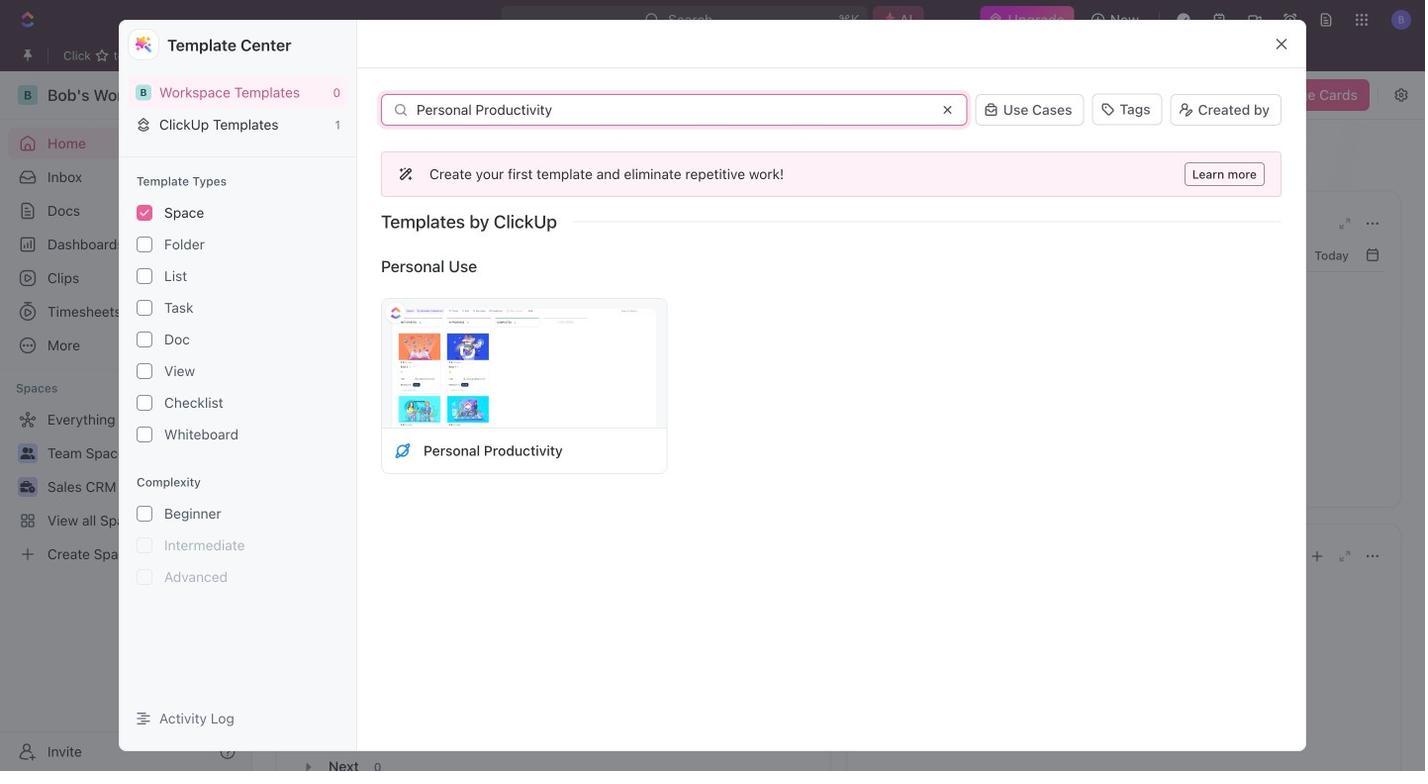 Task type: locate. For each thing, give the bounding box(es) containing it.
None checkbox
[[137, 237, 152, 253], [137, 332, 152, 348], [137, 363, 152, 379], [137, 427, 152, 443], [137, 237, 152, 253], [137, 332, 152, 348], [137, 363, 152, 379], [137, 427, 152, 443]]

bob's workspace, , element
[[136, 84, 151, 100]]

space template element
[[394, 442, 412, 460]]

Search templates... text field
[[417, 102, 928, 118]]

None checkbox
[[137, 205, 152, 221], [137, 268, 152, 284], [137, 300, 152, 316], [137, 395, 152, 411], [137, 506, 152, 522], [137, 538, 152, 554], [137, 569, 152, 585], [137, 205, 152, 221], [137, 268, 152, 284], [137, 300, 152, 316], [137, 395, 152, 411], [137, 506, 152, 522], [137, 538, 152, 554], [137, 569, 152, 585]]

tree
[[8, 404, 244, 570]]



Task type: describe. For each thing, give the bounding box(es) containing it.
tree inside sidebar navigation
[[8, 404, 244, 570]]

space template image
[[394, 442, 412, 460]]

sidebar navigation
[[0, 71, 252, 771]]



Task type: vqa. For each thing, say whether or not it's contained in the screenshot.
the Sidebar navigation
yes



